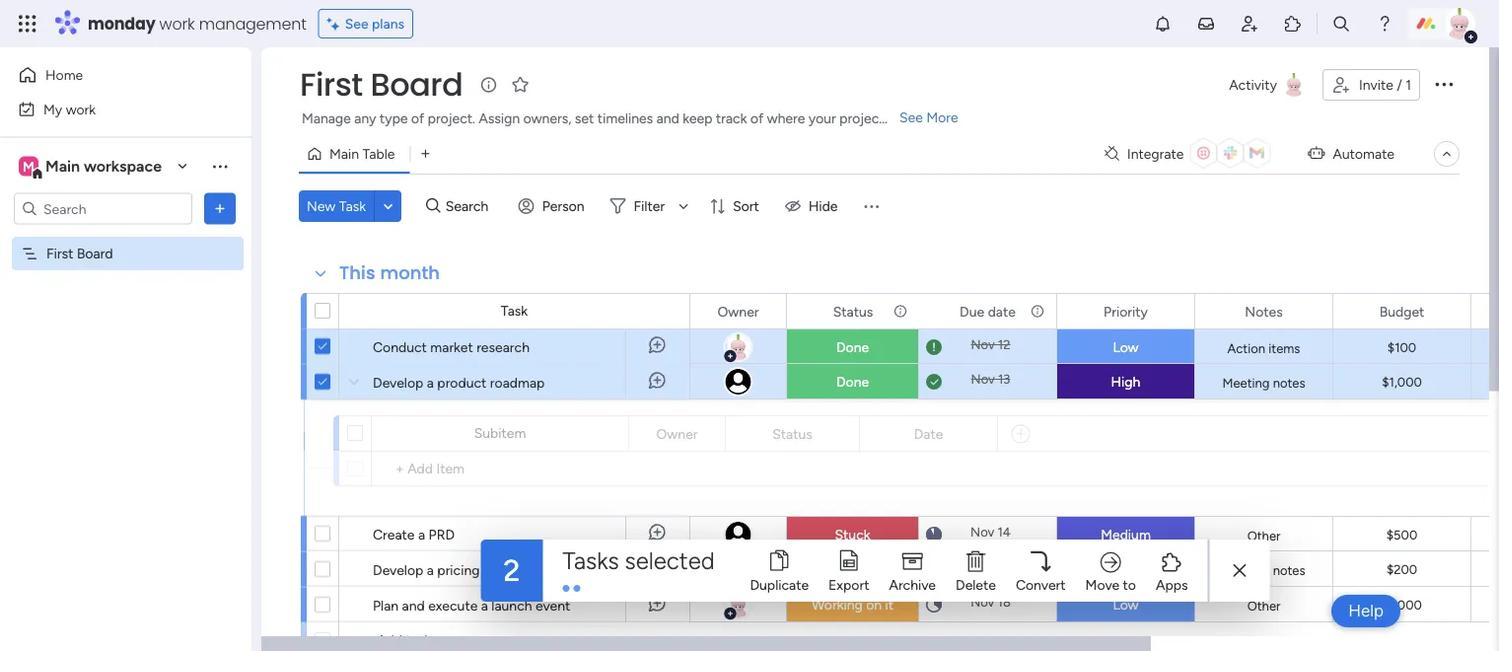 Task type: vqa. For each thing, say whether or not it's contained in the screenshot.
15
yes



Task type: locate. For each thing, give the bounding box(es) containing it.
of
[[411, 110, 424, 127], [751, 110, 764, 127]]

table
[[363, 146, 395, 162]]

meeting right apps
[[1223, 562, 1270, 578]]

conduct market research
[[373, 338, 530, 355]]

2 done from the top
[[837, 373, 869, 390]]

done for conduct market research
[[837, 339, 869, 356]]

track
[[716, 110, 747, 127]]

work
[[159, 12, 195, 35], [66, 101, 96, 117]]

work right my
[[66, 101, 96, 117]]

nov 12
[[971, 337, 1011, 353]]

1 vertical spatial meeting notes
[[1223, 562, 1306, 578]]

4 nov from the top
[[971, 559, 995, 575]]

work right monday
[[159, 12, 195, 35]]

other
[[1248, 528, 1281, 544], [1248, 598, 1281, 614]]

meeting notes
[[1223, 375, 1306, 391], [1223, 562, 1306, 578]]

stuck
[[835, 526, 871, 543]]

1 medium from the top
[[1101, 526, 1151, 543]]

1 horizontal spatial and
[[657, 110, 680, 127]]

meeting down action
[[1223, 375, 1270, 391]]

working on it down stuck
[[812, 561, 894, 578]]

notes
[[1245, 303, 1283, 320]]

a
[[427, 374, 434, 391], [418, 526, 425, 543], [427, 561, 434, 578], [481, 597, 488, 614]]

it
[[885, 561, 894, 578], [885, 596, 894, 613]]

0 vertical spatial other
[[1248, 528, 1281, 544]]

1 vertical spatial first board
[[46, 245, 113, 262]]

it right export
[[885, 561, 894, 578]]

on
[[866, 561, 882, 578], [866, 596, 882, 613]]

and
[[657, 110, 680, 127], [402, 597, 425, 614]]

and right plan at the left bottom of the page
[[402, 597, 425, 614]]

option
[[0, 236, 252, 240]]

3 nov from the top
[[971, 524, 995, 540]]

see plans
[[345, 15, 405, 32]]

a left prd
[[418, 526, 425, 543]]

add to favorites image
[[510, 74, 530, 94]]

1 vertical spatial develop
[[373, 561, 424, 578]]

1 vertical spatial it
[[885, 596, 894, 613]]

develop for develop a pricing strategy
[[373, 561, 424, 578]]

0 vertical spatial it
[[885, 561, 894, 578]]

1 horizontal spatial see
[[900, 109, 923, 126]]

board up type at the top left of page
[[370, 63, 463, 107]]

nov left 12
[[971, 337, 995, 353]]

invite / 1
[[1359, 76, 1412, 93]]

0 vertical spatial meeting notes
[[1223, 375, 1306, 391]]

a for prd
[[418, 526, 425, 543]]

0 vertical spatial see
[[345, 15, 369, 32]]

0 horizontal spatial board
[[77, 245, 113, 262]]

work inside button
[[66, 101, 96, 117]]

1 horizontal spatial main
[[330, 146, 359, 162]]

1 vertical spatial and
[[402, 597, 425, 614]]

1 vertical spatial medium
[[1101, 561, 1151, 578]]

0 vertical spatial and
[[657, 110, 680, 127]]

1 horizontal spatial of
[[751, 110, 764, 127]]

selected
[[625, 547, 715, 575]]

v2 overdue deadline image
[[926, 338, 942, 357]]

0 horizontal spatial first
[[46, 245, 73, 262]]

1 vertical spatial work
[[66, 101, 96, 117]]

see left more
[[900, 109, 923, 126]]

0 vertical spatial task
[[339, 198, 366, 215]]

1 horizontal spatial board
[[370, 63, 463, 107]]

monday work management
[[88, 12, 307, 35]]

board
[[370, 63, 463, 107], [77, 245, 113, 262]]

apps
[[1156, 576, 1188, 593]]

medium left apps
[[1101, 561, 1151, 578]]

1 vertical spatial working
[[812, 596, 863, 613]]

action
[[1228, 340, 1266, 356]]

/
[[1397, 76, 1403, 93]]

1 low from the top
[[1113, 339, 1139, 356]]

0 vertical spatial done
[[837, 339, 869, 356]]

see more
[[900, 109, 959, 126]]

meeting
[[1223, 375, 1270, 391], [1223, 562, 1270, 578]]

board down search in workspace "field"
[[77, 245, 113, 262]]

owners,
[[524, 110, 572, 127]]

of right type at the top left of page
[[411, 110, 424, 127]]

main inside button
[[330, 146, 359, 162]]

first down search in workspace "field"
[[46, 245, 73, 262]]

main left the table in the top left of the page
[[330, 146, 359, 162]]

it down the archive
[[885, 596, 894, 613]]

collapse board header image
[[1439, 146, 1455, 162]]

1 of from the left
[[411, 110, 424, 127]]

activity
[[1230, 76, 1278, 93]]

0 vertical spatial notes
[[1273, 375, 1306, 391]]

and left keep at left
[[657, 110, 680, 127]]

dapulse integrations image
[[1105, 147, 1120, 161]]

working down export
[[812, 596, 863, 613]]

1 vertical spatial other
[[1248, 598, 1281, 614]]

create a prd
[[373, 526, 455, 543]]

tasks
[[563, 547, 619, 575]]

1 vertical spatial board
[[77, 245, 113, 262]]

nov left 13
[[971, 371, 995, 387]]

2 of from the left
[[751, 110, 764, 127]]

$1,000 down $200 on the right of page
[[1382, 597, 1422, 613]]

search everything image
[[1332, 14, 1352, 34]]

0 horizontal spatial main
[[45, 157, 80, 176]]

first board up type at the top left of page
[[300, 63, 463, 107]]

first board
[[300, 63, 463, 107], [46, 245, 113, 262]]

working on it down export
[[812, 596, 894, 613]]

1 vertical spatial low
[[1113, 596, 1139, 613]]

low up high
[[1113, 339, 1139, 356]]

tasks selected
[[563, 547, 715, 575]]

2 nov from the top
[[971, 371, 995, 387]]

options image down workspace options icon
[[210, 199, 230, 219]]

0 horizontal spatial first board
[[46, 245, 113, 262]]

nov down the delete
[[971, 594, 995, 610]]

First Board field
[[295, 63, 468, 107]]

workspace options image
[[210, 156, 230, 176]]

select product image
[[18, 14, 37, 34]]

product
[[437, 374, 487, 391]]

done for develop a product roadmap
[[837, 373, 869, 390]]

1 vertical spatial on
[[866, 596, 882, 613]]

This month field
[[334, 260, 445, 286]]

first
[[300, 63, 363, 107], [46, 245, 73, 262]]

meeting notes right apps
[[1223, 562, 1306, 578]]

nov up the delete
[[971, 559, 995, 575]]

1 vertical spatial $1,000
[[1382, 597, 1422, 613]]

0 vertical spatial on
[[866, 561, 882, 578]]

0 vertical spatial $1,000
[[1382, 374, 1422, 390]]

0 horizontal spatial work
[[66, 101, 96, 117]]

my work
[[43, 101, 96, 117]]

1 done from the top
[[837, 339, 869, 356]]

main for main workspace
[[45, 157, 80, 176]]

see
[[345, 15, 369, 32], [900, 109, 923, 126]]

board inside list box
[[77, 245, 113, 262]]

autopilot image
[[1309, 140, 1325, 166]]

home button
[[12, 59, 212, 91]]

18
[[998, 594, 1011, 610]]

0 vertical spatial working on it
[[812, 561, 894, 578]]

1 horizontal spatial first
[[300, 63, 363, 107]]

working down stuck
[[812, 561, 863, 578]]

nov left 14
[[971, 524, 995, 540]]

1 horizontal spatial work
[[159, 12, 195, 35]]

develop for develop a product roadmap
[[373, 374, 424, 391]]

1 meeting notes from the top
[[1223, 375, 1306, 391]]

0 vertical spatial low
[[1113, 339, 1139, 356]]

1 vertical spatial first
[[46, 245, 73, 262]]

new task
[[307, 198, 366, 215]]

medium up to on the bottom right
[[1101, 526, 1151, 543]]

0 vertical spatial meeting
[[1223, 375, 1270, 391]]

1 horizontal spatial options image
[[1433, 72, 1456, 95]]

v2 search image
[[426, 195, 441, 217]]

on down stuck
[[866, 561, 882, 578]]

hide button
[[777, 190, 850, 222]]

1 develop from the top
[[373, 374, 424, 391]]

0 horizontal spatial of
[[411, 110, 424, 127]]

14
[[998, 524, 1011, 540]]

1 $1,000 from the top
[[1382, 374, 1422, 390]]

1 working from the top
[[812, 561, 863, 578]]

first inside first board list box
[[46, 245, 73, 262]]

1 vertical spatial working on it
[[812, 596, 894, 613]]

first up manage
[[300, 63, 363, 107]]

5 nov from the top
[[971, 594, 995, 610]]

first board list box
[[0, 233, 252, 537]]

nov 15
[[971, 559, 1011, 575]]

0 vertical spatial board
[[370, 63, 463, 107]]

$1,000 down $100
[[1382, 374, 1422, 390]]

0 vertical spatial options image
[[1433, 72, 1456, 95]]

low down to on the bottom right
[[1113, 596, 1139, 613]]

1 vertical spatial see
[[900, 109, 923, 126]]

see inside button
[[345, 15, 369, 32]]

1 vertical spatial task
[[501, 302, 528, 319]]

this
[[339, 260, 375, 286]]

0 horizontal spatial see
[[345, 15, 369, 32]]

1 vertical spatial notes
[[1273, 562, 1306, 578]]

2 develop from the top
[[373, 561, 424, 578]]

2 meeting notes from the top
[[1223, 562, 1306, 578]]

budget
[[1380, 303, 1425, 320]]

integrate
[[1128, 146, 1184, 162]]

notifications image
[[1153, 14, 1173, 34]]

main inside the workspace selection element
[[45, 157, 80, 176]]

1 vertical spatial meeting
[[1223, 562, 1270, 578]]

nov for nov 13
[[971, 371, 995, 387]]

2 medium from the top
[[1101, 561, 1151, 578]]

a left pricing
[[427, 561, 434, 578]]

project
[[840, 110, 885, 127]]

task right "new"
[[339, 198, 366, 215]]

Search in workspace field
[[41, 197, 165, 220]]

high
[[1111, 373, 1141, 390]]

Budget field
[[1375, 300, 1430, 322]]

hide
[[809, 198, 838, 215]]

main for main table
[[330, 146, 359, 162]]

first board inside list box
[[46, 245, 113, 262]]

0 vertical spatial develop
[[373, 374, 424, 391]]

main
[[330, 146, 359, 162], [45, 157, 80, 176]]

export
[[829, 577, 870, 593]]

meeting notes down action items
[[1223, 375, 1306, 391]]

0 vertical spatial medium
[[1101, 526, 1151, 543]]

manage
[[302, 110, 351, 127]]

working on it
[[812, 561, 894, 578], [812, 596, 894, 613]]

develop down conduct in the bottom left of the page
[[373, 374, 424, 391]]

0 vertical spatial work
[[159, 12, 195, 35]]

0 vertical spatial working
[[812, 561, 863, 578]]

options image
[[1433, 72, 1456, 95], [210, 199, 230, 219]]

automate
[[1333, 146, 1395, 162]]

develop
[[373, 374, 424, 391], [373, 561, 424, 578]]

0 horizontal spatial task
[[339, 198, 366, 215]]

month
[[380, 260, 440, 286]]

see left "plans"
[[345, 15, 369, 32]]

a left 'product'
[[427, 374, 434, 391]]

nov 14
[[971, 524, 1011, 540]]

develop down create
[[373, 561, 424, 578]]

workspace selection element
[[19, 154, 165, 180]]

main right workspace image
[[45, 157, 80, 176]]

0 horizontal spatial options image
[[210, 199, 230, 219]]

1 meeting from the top
[[1223, 375, 1270, 391]]

nov
[[971, 337, 995, 353], [971, 371, 995, 387], [971, 524, 995, 540], [971, 559, 995, 575], [971, 594, 995, 610]]

activity button
[[1222, 69, 1315, 101]]

first board down search in workspace "field"
[[46, 245, 113, 262]]

0 horizontal spatial and
[[402, 597, 425, 614]]

status
[[833, 303, 873, 320]]

options image right 1
[[1433, 72, 1456, 95]]

1 horizontal spatial task
[[501, 302, 528, 319]]

on down export
[[866, 596, 882, 613]]

0 vertical spatial first board
[[300, 63, 463, 107]]

of right track
[[751, 110, 764, 127]]

1 vertical spatial done
[[837, 373, 869, 390]]

1 nov from the top
[[971, 337, 995, 353]]

task up research
[[501, 302, 528, 319]]



Task type: describe. For each thing, give the bounding box(es) containing it.
$200
[[1387, 562, 1418, 578]]

event
[[536, 597, 571, 614]]

Owner field
[[713, 300, 764, 322]]

plan and execute a launch event
[[373, 597, 571, 614]]

$500
[[1387, 527, 1418, 543]]

to
[[1123, 577, 1137, 593]]

my
[[43, 101, 62, 117]]

move to
[[1086, 577, 1137, 593]]

workspace image
[[19, 155, 38, 177]]

help image
[[1375, 14, 1395, 34]]

column information image
[[1030, 303, 1046, 319]]

invite / 1 button
[[1323, 69, 1421, 101]]

2 low from the top
[[1113, 596, 1139, 613]]

2 meeting from the top
[[1223, 562, 1270, 578]]

Status field
[[828, 300, 878, 322]]

1 working on it from the top
[[812, 561, 894, 578]]

1
[[1406, 76, 1412, 93]]

see for see more
[[900, 109, 923, 126]]

new task button
[[299, 190, 374, 222]]

person button
[[511, 190, 596, 222]]

archive
[[889, 577, 936, 593]]

nov for nov 15
[[971, 559, 995, 575]]

2
[[504, 553, 520, 588]]

launch
[[492, 597, 532, 614]]

column information image
[[893, 303, 909, 319]]

person
[[542, 198, 585, 215]]

angle down image
[[384, 199, 393, 214]]

workspace
[[84, 157, 162, 176]]

stands.
[[888, 110, 932, 127]]

15
[[998, 559, 1011, 575]]

see for see plans
[[345, 15, 369, 32]]

main table
[[330, 146, 395, 162]]

2 notes from the top
[[1273, 562, 1306, 578]]

market
[[430, 338, 473, 355]]

a for pricing
[[427, 561, 434, 578]]

see more link
[[898, 108, 961, 127]]

help
[[1349, 601, 1384, 621]]

Search field
[[441, 192, 500, 220]]

where
[[767, 110, 805, 127]]

1 notes from the top
[[1273, 375, 1306, 391]]

2 it from the top
[[885, 596, 894, 613]]

v2 done deadline image
[[926, 372, 942, 391]]

$100
[[1388, 340, 1417, 356]]

develop a product roadmap
[[373, 374, 545, 391]]

action items
[[1228, 340, 1301, 356]]

conduct
[[373, 338, 427, 355]]

filter
[[634, 198, 665, 215]]

nov for nov 14
[[971, 524, 995, 540]]

owner
[[718, 303, 759, 320]]

sort
[[733, 198, 759, 215]]

menu image
[[862, 196, 881, 216]]

1 on from the top
[[866, 561, 882, 578]]

nov for nov 12
[[971, 337, 995, 353]]

my work button
[[12, 93, 212, 125]]

due date
[[960, 303, 1016, 320]]

nov 13
[[971, 371, 1011, 387]]

your
[[809, 110, 836, 127]]

due
[[960, 303, 985, 320]]

see plans button
[[318, 9, 414, 38]]

apps image
[[1284, 14, 1303, 34]]

project.
[[428, 110, 475, 127]]

items
[[1269, 340, 1301, 356]]

0 vertical spatial first
[[300, 63, 363, 107]]

this month
[[339, 260, 440, 286]]

1 vertical spatial options image
[[210, 199, 230, 219]]

type
[[380, 110, 408, 127]]

more
[[927, 109, 959, 126]]

work for my
[[66, 101, 96, 117]]

show board description image
[[477, 75, 500, 95]]

nov 18
[[971, 594, 1011, 610]]

date
[[988, 303, 1016, 320]]

sort button
[[702, 190, 771, 222]]

keep
[[683, 110, 713, 127]]

roadmap
[[490, 374, 545, 391]]

develop a pricing strategy
[[373, 561, 535, 578]]

assign
[[479, 110, 520, 127]]

timelines
[[598, 110, 653, 127]]

set
[[575, 110, 594, 127]]

home
[[45, 67, 83, 83]]

a left launch
[[481, 597, 488, 614]]

inbox image
[[1197, 14, 1216, 34]]

m
[[23, 158, 34, 175]]

delete
[[956, 577, 996, 593]]

work for monday
[[159, 12, 195, 35]]

Priority field
[[1099, 300, 1153, 322]]

invite members image
[[1240, 14, 1260, 34]]

new
[[307, 198, 336, 215]]

1 horizontal spatial first board
[[300, 63, 463, 107]]

help button
[[1332, 595, 1401, 627]]

duplicate
[[750, 577, 809, 593]]

convert
[[1016, 577, 1066, 593]]

nov for nov 18
[[971, 594, 995, 610]]

Notes field
[[1240, 300, 1288, 322]]

ruby anderson image
[[1444, 8, 1476, 39]]

execute
[[428, 597, 478, 614]]

research
[[477, 338, 530, 355]]

move
[[1086, 577, 1120, 593]]

Due date field
[[955, 300, 1021, 322]]

arrow down image
[[672, 194, 696, 218]]

plans
[[372, 15, 405, 32]]

invite
[[1359, 76, 1394, 93]]

monday
[[88, 12, 155, 35]]

priority
[[1104, 303, 1148, 320]]

filter button
[[602, 190, 696, 222]]

1 other from the top
[[1248, 528, 1281, 544]]

management
[[199, 12, 307, 35]]

2 on from the top
[[866, 596, 882, 613]]

a for product
[[427, 374, 434, 391]]

13
[[998, 371, 1011, 387]]

task inside button
[[339, 198, 366, 215]]

2 working on it from the top
[[812, 596, 894, 613]]

main table button
[[299, 138, 410, 170]]

12
[[998, 337, 1011, 353]]

2 $1,000 from the top
[[1382, 597, 1422, 613]]

create
[[373, 526, 415, 543]]

add view image
[[422, 147, 430, 161]]

pricing
[[437, 561, 480, 578]]

2 working from the top
[[812, 596, 863, 613]]

manage any type of project. assign owners, set timelines and keep track of where your project stands.
[[302, 110, 932, 127]]

2 other from the top
[[1248, 598, 1281, 614]]

1 it from the top
[[885, 561, 894, 578]]



